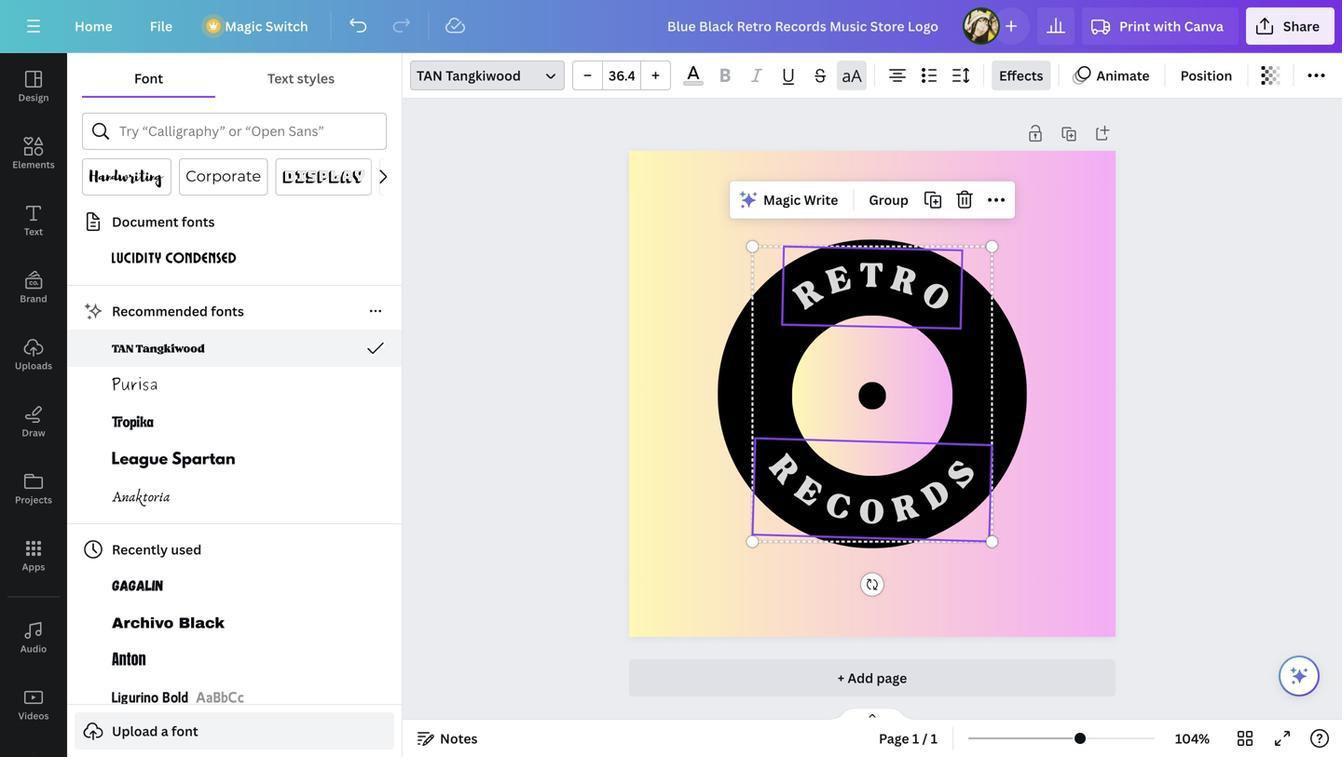 Task type: locate. For each thing, give the bounding box(es) containing it.
projects button
[[0, 456, 67, 523]]

1 horizontal spatial magic
[[763, 191, 801, 209]]

magic
[[225, 17, 262, 35], [763, 191, 801, 209]]

notes
[[440, 730, 478, 748]]

1 vertical spatial o
[[859, 494, 885, 532]]

corporate image
[[186, 166, 260, 188]]

recently
[[112, 541, 168, 559]]

with
[[1154, 17, 1181, 35]]

magic left switch
[[225, 17, 262, 35]]

1 right / on the right bottom
[[931, 730, 938, 748]]

1 ligurino bold image from the left
[[112, 688, 188, 710]]

o inside r e t r o
[[914, 275, 956, 320]]

league spartan image
[[112, 449, 235, 472]]

gagalin image
[[112, 576, 163, 598]]

0 vertical spatial text
[[268, 69, 294, 87]]

text inside text styles button
[[268, 69, 294, 87]]

a
[[161, 723, 168, 740]]

fonts
[[182, 213, 215, 231], [211, 302, 244, 320]]

2 1 from the left
[[931, 730, 938, 748]]

write
[[804, 191, 838, 209]]

1 left / on the right bottom
[[912, 730, 919, 748]]

page
[[877, 670, 907, 687]]

print
[[1119, 17, 1150, 35]]

effects button
[[992, 61, 1051, 90]]

1 horizontal spatial ligurino bold image
[[196, 688, 244, 710]]

draw
[[22, 427, 45, 439]]

0 horizontal spatial magic
[[225, 17, 262, 35]]

group
[[572, 61, 671, 90]]

magic write
[[763, 191, 838, 209]]

0 horizontal spatial ligurino bold image
[[112, 688, 188, 710]]

upload a font button
[[75, 713, 394, 750]]

group
[[869, 191, 909, 209]]

1 horizontal spatial 1
[[931, 730, 938, 748]]

e
[[823, 260, 855, 302], [788, 471, 828, 515]]

r left s on the bottom
[[889, 488, 923, 531]]

brand button
[[0, 254, 67, 322]]

r inside e c o r d
[[889, 488, 923, 531]]

purisa image
[[112, 375, 158, 397]]

104%
[[1175, 730, 1210, 748]]

Design title text field
[[652, 7, 955, 45]]

fonts for document fonts
[[182, 213, 215, 231]]

fonts right recommended
[[211, 302, 244, 320]]

switch
[[265, 17, 308, 35]]

apps
[[22, 561, 45, 574]]

magic switch button
[[195, 7, 323, 45]]

font
[[172, 723, 198, 740]]

used
[[171, 541, 202, 559]]

audio button
[[0, 605, 67, 672]]

– – number field
[[609, 67, 635, 84]]

fonts for recommended fonts
[[211, 302, 244, 320]]

handwriting image
[[89, 166, 164, 188]]

home link
[[60, 7, 127, 45]]

0 horizontal spatial text
[[24, 226, 43, 238]]

#d9d9d9 image
[[683, 81, 703, 86], [683, 81, 703, 86]]

videos button
[[0, 672, 67, 739]]

magic inside magic switch 'button'
[[225, 17, 262, 35]]

effects
[[999, 67, 1043, 84]]

ligurino bold image up upload a font
[[112, 688, 188, 710]]

display image
[[283, 166, 364, 188]]

text up brand button
[[24, 226, 43, 238]]

fonts up lucidity condensed image
[[182, 213, 215, 231]]

e inside e c o r d
[[788, 471, 828, 515]]

tan tangkiwood button
[[410, 61, 565, 90]]

o right the "t"
[[914, 275, 956, 320]]

1 vertical spatial text
[[24, 226, 43, 238]]

0 vertical spatial magic
[[225, 17, 262, 35]]

text left styles
[[268, 69, 294, 87]]

0 vertical spatial o
[[914, 275, 956, 320]]

magic left write on the right of the page
[[763, 191, 801, 209]]

text for text styles
[[268, 69, 294, 87]]

text
[[268, 69, 294, 87], [24, 226, 43, 238]]

show pages image
[[828, 707, 917, 722]]

1
[[912, 730, 919, 748], [931, 730, 938, 748]]

1 vertical spatial e
[[788, 471, 828, 515]]

ligurino bold image
[[112, 688, 188, 710], [196, 688, 244, 710]]

position
[[1180, 67, 1232, 84]]

r
[[887, 260, 921, 303], [788, 273, 829, 317], [762, 449, 806, 492], [889, 488, 923, 531]]

1 vertical spatial fonts
[[211, 302, 244, 320]]

0 horizontal spatial 1
[[912, 730, 919, 748]]

1 horizontal spatial o
[[914, 275, 956, 320]]

lucidity condensed image
[[112, 248, 237, 270]]

recommended
[[112, 302, 208, 320]]

ligurino bold image up the 'upload a font' button
[[196, 688, 244, 710]]

design button
[[0, 53, 67, 120]]

Try "Calligraphy" or "Open Sans" search field
[[119, 114, 375, 149]]

recommended fonts
[[112, 302, 244, 320]]

c
[[821, 486, 855, 529]]

tangkiwood
[[446, 67, 521, 84]]

1 vertical spatial magic
[[763, 191, 801, 209]]

0 horizontal spatial o
[[859, 494, 885, 532]]

text inside text button
[[24, 226, 43, 238]]

o right c
[[859, 494, 885, 532]]

magic inside magic write button
[[763, 191, 801, 209]]

videos
[[18, 710, 49, 723]]

1 horizontal spatial text
[[268, 69, 294, 87]]

o
[[914, 275, 956, 320], [859, 494, 885, 532]]

font
[[134, 69, 163, 87]]

/
[[922, 730, 928, 748]]

recently used
[[112, 541, 202, 559]]

0 vertical spatial e
[[823, 260, 855, 302]]

audio
[[20, 643, 47, 656]]

file button
[[135, 7, 188, 45]]

canva assistant image
[[1288, 665, 1310, 688]]

uploads
[[15, 360, 52, 372]]

0 vertical spatial fonts
[[182, 213, 215, 231]]

archivo black image
[[112, 613, 225, 636]]



Task type: vqa. For each thing, say whether or not it's contained in the screenshot.
Upload a font
yes



Task type: describe. For each thing, give the bounding box(es) containing it.
brand
[[20, 293, 47, 305]]

r left the "t"
[[788, 273, 829, 317]]

upload a font
[[112, 723, 198, 740]]

o inside e c o r d
[[859, 494, 885, 532]]

canva
[[1184, 17, 1224, 35]]

notes button
[[410, 724, 485, 754]]

position button
[[1173, 61, 1240, 90]]

t
[[860, 258, 883, 295]]

magic for magic write
[[763, 191, 801, 209]]

share button
[[1246, 7, 1335, 45]]

e inside r e t r o
[[823, 260, 855, 302]]

elements
[[12, 158, 55, 171]]

anton image
[[112, 651, 146, 673]]

+ add page button
[[629, 660, 1116, 697]]

text styles
[[268, 69, 335, 87]]

print with canva button
[[1082, 7, 1239, 45]]

text for text
[[24, 226, 43, 238]]

upload
[[112, 723, 158, 740]]

document fonts
[[112, 213, 215, 231]]

document
[[112, 213, 179, 231]]

styles
[[297, 69, 335, 87]]

print with canva
[[1119, 17, 1224, 35]]

s
[[941, 454, 984, 496]]

elements button
[[0, 120, 67, 187]]

2 ligurino bold image from the left
[[196, 688, 244, 710]]

+ add page
[[838, 670, 907, 687]]

page 1 / 1
[[879, 730, 938, 748]]

r right the "t"
[[887, 260, 921, 303]]

home
[[75, 17, 113, 35]]

magic for magic switch
[[225, 17, 262, 35]]

r e t r o
[[788, 258, 956, 320]]

e c o r d
[[788, 471, 957, 532]]

magic write button
[[734, 185, 846, 215]]

font button
[[82, 61, 215, 96]]

projects
[[15, 494, 52, 507]]

tan
[[417, 67, 443, 84]]

main menu bar
[[0, 0, 1342, 53]]

1 1 from the left
[[912, 730, 919, 748]]

anaktoria image
[[112, 486, 171, 509]]

104% button
[[1162, 724, 1223, 754]]

uploads button
[[0, 322, 67, 389]]

file
[[150, 17, 173, 35]]

design
[[18, 91, 49, 104]]

tropika image
[[112, 412, 154, 434]]

draw button
[[0, 389, 67, 456]]

text styles button
[[215, 61, 387, 96]]

animate
[[1096, 67, 1150, 84]]

animate button
[[1067, 61, 1157, 90]]

r left c
[[762, 449, 806, 492]]

d
[[917, 473, 957, 518]]

magic switch
[[225, 17, 308, 35]]

side panel tab list
[[0, 53, 67, 758]]

group button
[[861, 185, 916, 215]]

add
[[848, 670, 873, 687]]

share
[[1283, 17, 1320, 35]]

text button
[[0, 187, 67, 254]]

page
[[879, 730, 909, 748]]

apps button
[[0, 523, 67, 590]]

+
[[838, 670, 844, 687]]

tan tangkiwood
[[417, 67, 521, 84]]

tan tangkiwood image
[[112, 337, 205, 360]]



